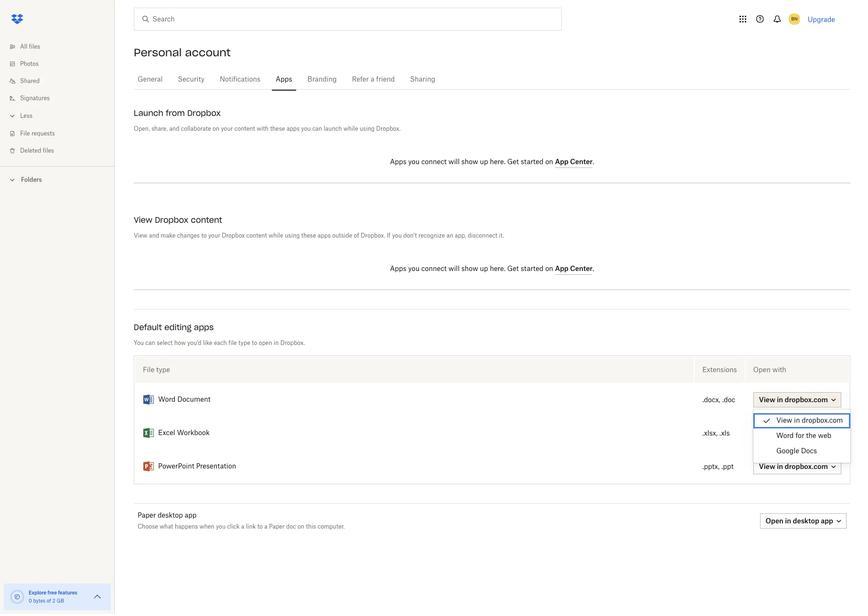 Task type: locate. For each thing, give the bounding box(es) containing it.
explore
[[29, 591, 46, 596]]

.doc
[[722, 397, 735, 404]]

0 horizontal spatial apps
[[194, 323, 214, 333]]

apps for launch from dropbox
[[390, 159, 407, 166]]

1 vertical spatial started
[[521, 266, 544, 273]]

0 vertical spatial show
[[462, 159, 478, 166]]

1 get from the top
[[507, 159, 519, 166]]

paper up choose
[[138, 513, 156, 520]]

1 vertical spatial show
[[462, 266, 478, 273]]

0 vertical spatial of
[[354, 233, 359, 239]]

1 vertical spatial word
[[776, 433, 794, 440]]

0 vertical spatial and
[[169, 126, 179, 132]]

apps tab
[[272, 68, 296, 91]]

1 vertical spatial type
[[156, 366, 170, 374]]

1 vertical spatial get
[[507, 266, 519, 273]]

excel workbook
[[158, 431, 210, 437]]

1 vertical spatial .
[[593, 266, 594, 273]]

.docx, .doc
[[702, 397, 735, 404]]

dropbox up make on the top left of page
[[155, 215, 188, 225]]

type
[[238, 341, 250, 346], [156, 366, 170, 374]]

in up view in dropbox.com "radio item"
[[777, 396, 783, 404]]

template stateless image down file type
[[143, 395, 154, 406]]

2 get from the top
[[507, 266, 519, 273]]

on
[[213, 126, 219, 132], [545, 159, 553, 166], [545, 266, 553, 273], [298, 525, 304, 530]]

up
[[480, 159, 488, 166], [480, 266, 488, 273]]

0 vertical spatial dropbox
[[187, 108, 221, 118]]

view in dropbox.com
[[759, 396, 828, 404], [776, 418, 843, 425]]

0 vertical spatial app center link
[[555, 158, 593, 168]]

dropbox.
[[376, 126, 401, 132], [361, 233, 385, 239], [280, 341, 305, 346]]

your right collaborate
[[221, 126, 233, 132]]

branding
[[307, 76, 337, 83]]

0 vertical spatial these
[[270, 126, 285, 132]]

2 started from the top
[[521, 266, 544, 273]]

list containing all files
[[0, 32, 115, 166]]

2 here. from the top
[[490, 266, 506, 273]]

1 vertical spatial your
[[208, 233, 220, 239]]

1 app center link from the top
[[555, 158, 593, 168]]

0 horizontal spatial in
[[274, 341, 279, 346]]

a inside tab
[[371, 76, 374, 83]]

in
[[274, 341, 279, 346], [777, 396, 783, 404], [794, 418, 800, 425]]

0 vertical spatial started
[[521, 159, 544, 166]]

powerpoint
[[158, 464, 194, 471]]

if
[[387, 233, 391, 239]]

apps you connect will show up here. get started on app center . for view dropbox content
[[390, 265, 594, 273]]

0 vertical spatial here.
[[490, 159, 506, 166]]

to right changes
[[201, 233, 207, 239]]

1 horizontal spatial type
[[238, 341, 250, 346]]

1 vertical spatial these
[[301, 233, 316, 239]]

files
[[29, 44, 40, 50], [43, 148, 54, 154]]

apps left launch
[[287, 126, 300, 132]]

started for launch from dropbox
[[521, 159, 544, 166]]

template stateless image
[[143, 395, 154, 406], [143, 428, 154, 440], [143, 462, 154, 473]]

open, share, and collaborate on your content with these apps you can launch while using dropbox.
[[134, 126, 401, 132]]

paper left doc
[[269, 525, 285, 530]]

show for view dropbox content
[[462, 266, 478, 273]]

1 app from the top
[[555, 158, 569, 166]]

1 horizontal spatial word
[[776, 433, 794, 440]]

app,
[[455, 233, 466, 239]]

0 vertical spatial app
[[555, 158, 569, 166]]

0 vertical spatial your
[[221, 126, 233, 132]]

1 started from the top
[[521, 159, 544, 166]]

connect
[[421, 159, 447, 166], [421, 266, 447, 273]]

1 vertical spatial dropbox.
[[361, 233, 385, 239]]

in up for at the bottom of the page
[[794, 418, 800, 425]]

1 horizontal spatial files
[[43, 148, 54, 154]]

will
[[449, 159, 460, 166], [449, 266, 460, 273]]

1 vertical spatial and
[[149, 233, 159, 239]]

2 horizontal spatial apps
[[318, 233, 331, 239]]

show for launch from dropbox
[[462, 159, 478, 166]]

type down 'select'
[[156, 366, 170, 374]]

your for content
[[208, 233, 220, 239]]

1 horizontal spatial in
[[777, 396, 783, 404]]

select
[[157, 341, 173, 346]]

1 vertical spatial center
[[570, 265, 593, 273]]

branding tab
[[304, 68, 341, 91]]

a right refer
[[371, 76, 374, 83]]

type right file
[[238, 341, 250, 346]]

apps you connect will show up here. get started on app center .
[[390, 158, 594, 166], [390, 265, 594, 273]]

in right the open at the bottom
[[274, 341, 279, 346]]

2 up from the top
[[480, 266, 488, 273]]

1 vertical spatial file
[[143, 366, 154, 374]]

can
[[312, 126, 322, 132], [145, 341, 155, 346]]

dropbox.com up view in dropbox.com "radio item"
[[785, 396, 828, 404]]

2 vertical spatial template stateless image
[[143, 462, 154, 473]]

2 app from the top
[[555, 265, 569, 273]]

word left document
[[158, 397, 176, 404]]

1 horizontal spatial apps
[[287, 126, 300, 132]]

app center link for launch from dropbox
[[555, 158, 593, 168]]

0 horizontal spatial of
[[47, 600, 51, 604]]

using
[[360, 126, 375, 132], [285, 233, 300, 239]]

can left launch
[[312, 126, 322, 132]]

2 show from the top
[[462, 266, 478, 273]]

0 horizontal spatial type
[[156, 366, 170, 374]]

and right share,
[[169, 126, 179, 132]]

dropbox right changes
[[222, 233, 245, 239]]

dropbox.com inside "radio item"
[[802, 418, 843, 425]]

.xlsx,
[[702, 431, 718, 437]]

a left 'link'
[[241, 525, 244, 530]]

0 vertical spatial apps
[[276, 76, 292, 83]]

open with
[[753, 366, 786, 374]]

0 vertical spatial template stateless image
[[143, 395, 154, 406]]

.xlsx, .xls
[[702, 431, 730, 437]]

1 vertical spatial dropbox.com
[[802, 418, 843, 425]]

0 vertical spatial get
[[507, 159, 519, 166]]

word left for at the bottom of the page
[[776, 433, 794, 440]]

1 horizontal spatial while
[[344, 126, 358, 132]]

0 vertical spatial in
[[274, 341, 279, 346]]

to
[[201, 233, 207, 239], [252, 341, 257, 346], [257, 525, 263, 530]]

0 vertical spatial files
[[29, 44, 40, 50]]

view in dropbox.com up view in dropbox.com "radio item"
[[759, 396, 828, 404]]

files right all
[[29, 44, 40, 50]]

here. for launch from dropbox
[[490, 159, 506, 166]]

you
[[301, 126, 311, 132], [408, 159, 420, 166], [392, 233, 402, 239], [408, 266, 420, 273], [216, 525, 226, 530]]

1 horizontal spatial your
[[221, 126, 233, 132]]

1 center from the top
[[570, 158, 593, 166]]

1 vertical spatial using
[[285, 233, 300, 239]]

files right deleted
[[43, 148, 54, 154]]

dropbox up collaborate
[[187, 108, 221, 118]]

app for launch from dropbox
[[555, 158, 569, 166]]

list
[[0, 32, 115, 166]]

0 vertical spatial up
[[480, 159, 488, 166]]

2 horizontal spatial in
[[794, 418, 800, 425]]

. for view dropbox content
[[593, 266, 594, 273]]

paper
[[138, 513, 156, 520], [269, 525, 285, 530]]

app center link
[[555, 158, 593, 168], [555, 265, 593, 275]]

app
[[185, 513, 197, 520]]

refer a friend
[[352, 76, 395, 83]]

3 template stateless image from the top
[[143, 462, 154, 473]]

default
[[134, 323, 162, 333]]

of left 2
[[47, 600, 51, 604]]

notifications tab
[[216, 68, 264, 91]]

2 horizontal spatial a
[[371, 76, 374, 83]]

file down less
[[20, 131, 30, 137]]

1 will from the top
[[449, 159, 460, 166]]

1 vertical spatial paper
[[269, 525, 285, 530]]

2 . from the top
[[593, 266, 594, 273]]

1 horizontal spatial of
[[354, 233, 359, 239]]

1 horizontal spatial a
[[264, 525, 268, 530]]

0 horizontal spatial files
[[29, 44, 40, 50]]

apps
[[276, 76, 292, 83], [390, 159, 407, 166], [390, 266, 407, 273]]

1 vertical spatial in
[[777, 396, 783, 404]]

extensions
[[702, 366, 737, 374]]

tab list containing general
[[134, 67, 851, 91]]

app for view dropbox content
[[555, 265, 569, 273]]

0 vertical spatial word
[[158, 397, 176, 404]]

1 vertical spatial apps you connect will show up here. get started on app center .
[[390, 265, 594, 273]]

started
[[521, 159, 544, 166], [521, 266, 544, 273]]

dropbox.com up web
[[802, 418, 843, 425]]

of inside explore free features 0 bytes of 2 gb
[[47, 600, 51, 604]]

1 vertical spatial up
[[480, 266, 488, 273]]

1 apps you connect will show up here. get started on app center . from the top
[[390, 158, 594, 166]]

2 vertical spatial to
[[257, 525, 263, 530]]

1 connect from the top
[[421, 159, 447, 166]]

1 vertical spatial apps
[[390, 159, 407, 166]]

apps
[[287, 126, 300, 132], [318, 233, 331, 239], [194, 323, 214, 333]]

a right 'link'
[[264, 525, 268, 530]]

connect for view dropbox content
[[421, 266, 447, 273]]

your right changes
[[208, 233, 220, 239]]

an
[[447, 233, 453, 239]]

deleted
[[20, 148, 41, 154]]

view in dropbox.com radio item
[[754, 414, 851, 429]]

template stateless image left 'powerpoint'
[[143, 462, 154, 473]]

view
[[134, 215, 152, 225], [134, 233, 147, 239], [759, 396, 775, 404], [776, 418, 792, 425]]

1 here. from the top
[[490, 159, 506, 166]]

1 vertical spatial will
[[449, 266, 460, 273]]

file requests link
[[8, 125, 115, 142]]

tab list
[[134, 67, 851, 91]]

here.
[[490, 159, 506, 166], [490, 266, 506, 273]]

apps up "like"
[[194, 323, 214, 333]]

template stateless image left excel
[[143, 428, 154, 440]]

0 vertical spatial .
[[593, 159, 594, 166]]

2 will from the top
[[449, 266, 460, 273]]

to right 'link'
[[257, 525, 263, 530]]

word for word for the web
[[776, 433, 794, 440]]

1 show from the top
[[462, 159, 478, 166]]

1 vertical spatial connect
[[421, 266, 447, 273]]

2 apps you connect will show up here. get started on app center . from the top
[[390, 265, 594, 273]]

like
[[203, 341, 212, 346]]

1 . from the top
[[593, 159, 594, 166]]

1 horizontal spatial with
[[773, 366, 786, 374]]

0 vertical spatial apps you connect will show up here. get started on app center .
[[390, 158, 594, 166]]

view and make changes to your dropbox content while using these apps outside of dropbox. if you don't recognize an app, disconnect it.
[[134, 233, 504, 239]]

1 horizontal spatial these
[[301, 233, 316, 239]]

1 horizontal spatial using
[[360, 126, 375, 132]]

to left the open at the bottom
[[252, 341, 257, 346]]

0 vertical spatial connect
[[421, 159, 447, 166]]

signatures
[[20, 96, 50, 101]]

files for deleted files
[[43, 148, 54, 154]]

2 vertical spatial in
[[794, 418, 800, 425]]

your
[[221, 126, 233, 132], [208, 233, 220, 239]]

1 vertical spatial view in dropbox.com
[[776, 418, 843, 425]]

1 horizontal spatial file
[[143, 366, 154, 374]]

you'd
[[187, 341, 201, 346]]

how
[[174, 341, 186, 346]]

0 horizontal spatial can
[[145, 341, 155, 346]]

apps left outside
[[318, 233, 331, 239]]

can right you
[[145, 341, 155, 346]]

1 template stateless image from the top
[[143, 395, 154, 406]]

0 vertical spatial view in dropbox.com
[[759, 396, 828, 404]]

each
[[214, 341, 227, 346]]

0 vertical spatial file
[[20, 131, 30, 137]]

file
[[20, 131, 30, 137], [143, 366, 154, 374]]

refer a friend tab
[[348, 68, 399, 91]]

1 vertical spatial files
[[43, 148, 54, 154]]

2 center from the top
[[570, 265, 593, 273]]

of right outside
[[354, 233, 359, 239]]

center for dropbox
[[570, 158, 593, 166]]

in inside dropdown button
[[777, 396, 783, 404]]

folders button
[[0, 172, 115, 187]]

0 vertical spatial using
[[360, 126, 375, 132]]

0 horizontal spatial paper
[[138, 513, 156, 520]]

0 horizontal spatial word
[[158, 397, 176, 404]]

in inside "radio item"
[[794, 418, 800, 425]]

2 template stateless image from the top
[[143, 428, 154, 440]]

view in dropbox.com up the on the right bottom of page
[[776, 418, 843, 425]]

these
[[270, 126, 285, 132], [301, 233, 316, 239]]

1 up from the top
[[480, 159, 488, 166]]

0 vertical spatial center
[[570, 158, 593, 166]]

1 vertical spatial app
[[555, 265, 569, 273]]

files inside 'link'
[[43, 148, 54, 154]]

friend
[[376, 76, 395, 83]]

file down you
[[143, 366, 154, 374]]

bytes
[[33, 600, 45, 604]]

all files
[[20, 44, 40, 50]]

0 vertical spatial will
[[449, 159, 460, 166]]

2 vertical spatial apps
[[390, 266, 407, 273]]

and left make on the top left of page
[[149, 233, 159, 239]]

started for view dropbox content
[[521, 266, 544, 273]]

2 app center link from the top
[[555, 265, 593, 275]]

0 vertical spatial with
[[257, 126, 269, 132]]

share,
[[152, 126, 168, 132]]

0 vertical spatial type
[[238, 341, 250, 346]]

deleted files
[[20, 148, 54, 154]]

word
[[158, 397, 176, 404], [776, 433, 794, 440]]

2 connect from the top
[[421, 266, 447, 273]]

dropbox image
[[8, 10, 27, 29]]

1 vertical spatial app center link
[[555, 265, 593, 275]]



Task type: describe. For each thing, give the bounding box(es) containing it.
2 vertical spatial dropbox
[[222, 233, 245, 239]]

files for all files
[[29, 44, 40, 50]]

.docx,
[[702, 397, 720, 404]]

doc
[[286, 525, 296, 530]]

refer
[[352, 76, 369, 83]]

document
[[177, 397, 210, 404]]

default editing apps
[[134, 323, 214, 333]]

launch
[[134, 108, 163, 118]]

file type
[[143, 366, 170, 374]]

google docs
[[776, 449, 817, 455]]

presentation
[[196, 464, 236, 471]]

get for content
[[507, 266, 519, 273]]

word for word document
[[158, 397, 176, 404]]

happens
[[175, 525, 198, 530]]

1 vertical spatial can
[[145, 341, 155, 346]]

requests
[[31, 131, 55, 137]]

0 vertical spatial while
[[344, 126, 358, 132]]

click
[[227, 525, 240, 530]]

upgrade link
[[808, 15, 835, 23]]

0 vertical spatial paper
[[138, 513, 156, 520]]

less image
[[8, 111, 17, 121]]

apps inside tab
[[276, 76, 292, 83]]

editing
[[164, 323, 191, 333]]

1 horizontal spatial paper
[[269, 525, 285, 530]]

paper desktop app choose what happens when you click a link to a paper doc on this computer.
[[138, 513, 345, 530]]

personal account
[[134, 46, 231, 59]]

all
[[20, 44, 27, 50]]

docs
[[801, 449, 817, 455]]

2
[[52, 600, 55, 604]]

1 vertical spatial dropbox
[[155, 215, 188, 225]]

will for launch from dropbox
[[449, 159, 460, 166]]

view dropbox content
[[134, 215, 222, 225]]

0 vertical spatial content
[[234, 126, 255, 132]]

powerpoint presentation
[[158, 464, 236, 471]]

0 horizontal spatial and
[[149, 233, 159, 239]]

file for file requests
[[20, 131, 30, 137]]

0 horizontal spatial these
[[270, 126, 285, 132]]

dropbox.com inside dropdown button
[[785, 396, 828, 404]]

0 horizontal spatial using
[[285, 233, 300, 239]]

when
[[199, 525, 214, 530]]

1 vertical spatial to
[[252, 341, 257, 346]]

view in dropbox.com button
[[753, 393, 841, 408]]

gb
[[57, 600, 64, 604]]

0 horizontal spatial with
[[257, 126, 269, 132]]

don't
[[403, 233, 417, 239]]

excel
[[158, 431, 175, 437]]

you
[[134, 341, 144, 346]]

free
[[48, 591, 57, 596]]

open,
[[134, 126, 150, 132]]

open
[[753, 366, 771, 374]]

.pptx, .ppt
[[702, 464, 734, 471]]

account
[[185, 46, 231, 59]]

1 vertical spatial with
[[773, 366, 786, 374]]

you can select how you'd like each file type to open in dropbox.
[[134, 341, 305, 346]]

1 vertical spatial content
[[191, 215, 222, 225]]

0 vertical spatial apps
[[287, 126, 300, 132]]

signatures link
[[8, 90, 115, 107]]

changes
[[177, 233, 200, 239]]

word for the web
[[776, 433, 832, 440]]

desktop
[[158, 513, 183, 520]]

view inside dropdown button
[[759, 396, 775, 404]]

collaborate
[[181, 126, 211, 132]]

0 horizontal spatial a
[[241, 525, 244, 530]]

personal
[[134, 46, 182, 59]]

view in dropbox.com inside dropdown button
[[759, 396, 828, 404]]

sharing tab
[[406, 68, 439, 91]]

1 horizontal spatial and
[[169, 126, 179, 132]]

web
[[818, 433, 832, 440]]

view inside "radio item"
[[776, 418, 792, 425]]

you inside paper desktop app choose what happens when you click a link to a paper doc on this computer.
[[216, 525, 226, 530]]

general
[[138, 76, 163, 83]]

workbook
[[177, 431, 210, 437]]

launch
[[324, 126, 342, 132]]

connect for launch from dropbox
[[421, 159, 447, 166]]

2 vertical spatial content
[[246, 233, 267, 239]]

outside
[[332, 233, 352, 239]]

sharing
[[410, 76, 435, 83]]

link
[[246, 525, 256, 530]]

shared link
[[8, 73, 115, 90]]

make
[[161, 233, 176, 239]]

.ppt
[[722, 464, 734, 471]]

computer.
[[318, 525, 345, 530]]

here. for view dropbox content
[[490, 266, 506, 273]]

app center link for view dropbox content
[[555, 265, 593, 275]]

will for view dropbox content
[[449, 266, 460, 273]]

view in dropbox.com inside "radio item"
[[776, 418, 843, 425]]

google
[[776, 449, 799, 455]]

file
[[228, 341, 237, 346]]

choose
[[138, 525, 158, 530]]

1 horizontal spatial can
[[312, 126, 322, 132]]

word document
[[158, 397, 210, 404]]

0 vertical spatial to
[[201, 233, 207, 239]]

.xls
[[720, 431, 730, 437]]

photos
[[20, 61, 39, 67]]

2 vertical spatial dropbox.
[[280, 341, 305, 346]]

2 vertical spatial apps
[[194, 323, 214, 333]]

1 vertical spatial while
[[269, 233, 283, 239]]

deleted files link
[[8, 142, 115, 160]]

it.
[[499, 233, 504, 239]]

up for content
[[480, 266, 488, 273]]

template stateless image for word document
[[143, 395, 154, 406]]

0 vertical spatial dropbox.
[[376, 126, 401, 132]]

file for file type
[[143, 366, 154, 374]]

photos link
[[8, 55, 115, 73]]

your for dropbox
[[221, 126, 233, 132]]

to inside paper desktop app choose what happens when you click a link to a paper doc on this computer.
[[257, 525, 263, 530]]

security tab
[[174, 68, 208, 91]]

for
[[796, 433, 804, 440]]

upgrade
[[808, 15, 835, 23]]

general tab
[[134, 68, 166, 91]]

security
[[178, 76, 205, 83]]

on inside paper desktop app choose what happens when you click a link to a paper doc on this computer.
[[298, 525, 304, 530]]

this
[[306, 525, 316, 530]]

disconnect
[[468, 233, 497, 239]]

up for dropbox
[[480, 159, 488, 166]]

center for content
[[570, 265, 593, 273]]

quota usage element
[[10, 590, 25, 605]]

less
[[20, 113, 33, 119]]

all files link
[[8, 38, 115, 55]]

apps for view dropbox content
[[390, 266, 407, 273]]

the
[[806, 433, 816, 440]]

get for dropbox
[[507, 159, 519, 166]]

. for launch from dropbox
[[593, 159, 594, 166]]

what
[[160, 525, 173, 530]]

apps you connect will show up here. get started on app center . for launch from dropbox
[[390, 158, 594, 166]]

open
[[259, 341, 272, 346]]

from
[[166, 108, 185, 118]]

template stateless image for excel workbook
[[143, 428, 154, 440]]

folders
[[21, 176, 42, 183]]

template stateless image for powerpoint presentation
[[143, 462, 154, 473]]

explore free features 0 bytes of 2 gb
[[29, 591, 77, 604]]

notifications
[[220, 76, 260, 83]]

recognize
[[419, 233, 445, 239]]

.pptx,
[[702, 464, 720, 471]]



Task type: vqa. For each thing, say whether or not it's contained in the screenshot.
Paper
yes



